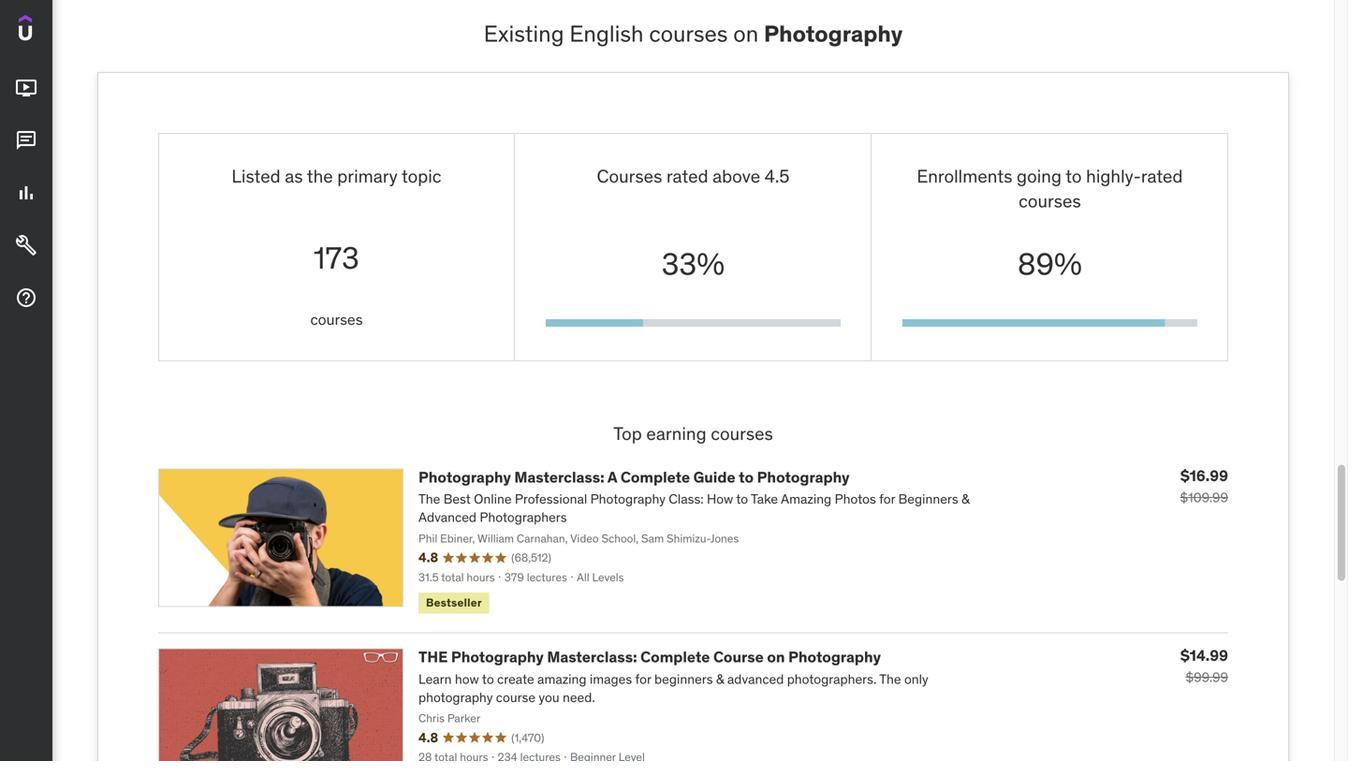 Task type: locate. For each thing, give the bounding box(es) containing it.
english
[[570, 19, 644, 48]]

to
[[1066, 165, 1082, 187], [739, 468, 754, 487], [736, 491, 748, 508], [482, 671, 494, 688]]

0 horizontal spatial &
[[716, 671, 724, 688]]

1470 reviews element
[[511, 730, 544, 746]]

0 vertical spatial 4.8
[[419, 549, 438, 566]]

31.5
[[419, 570, 439, 585]]

jones
[[710, 531, 739, 546]]

2 rated from the left
[[1141, 165, 1183, 187]]

guide
[[693, 468, 736, 487]]

0 vertical spatial for
[[879, 491, 895, 508]]

&
[[962, 491, 970, 508], [716, 671, 724, 688]]

0 horizontal spatial for
[[635, 671, 651, 688]]

0 vertical spatial medium image
[[15, 77, 37, 99]]

1 medium image from the top
[[15, 234, 37, 257]]

2 medium image from the top
[[15, 287, 37, 309]]

rated inside the enrollments going to highly-rated courses
[[1141, 165, 1183, 187]]

to right "going"
[[1066, 165, 1082, 187]]

1 vertical spatial for
[[635, 671, 651, 688]]

complete inside the photography masterclass: complete course on photography learn how to create amazing images for beginners & advanced photographers. the only photography course you need. chris parker
[[641, 648, 710, 667]]

learn
[[419, 671, 452, 688]]

parker
[[447, 711, 481, 726]]

top
[[613, 422, 642, 445]]

topic
[[402, 165, 442, 187]]

1 horizontal spatial on
[[767, 648, 785, 667]]

0 horizontal spatial rated
[[667, 165, 708, 187]]

medium image
[[15, 234, 37, 257], [15, 287, 37, 309]]

need.
[[563, 689, 595, 706]]

advanced
[[727, 671, 784, 688]]

1 medium image from the top
[[15, 77, 37, 99]]

the up advanced
[[419, 491, 440, 508]]

2 4.8 from the top
[[419, 729, 438, 746]]

create
[[497, 671, 534, 688]]

professional
[[515, 491, 587, 508]]

enrollments
[[917, 165, 1013, 187]]

courses down "going"
[[1019, 190, 1081, 212]]

1 vertical spatial complete
[[641, 648, 710, 667]]

4.8 down chris
[[419, 729, 438, 746]]

phil
[[419, 531, 438, 546]]

beginners
[[655, 671, 713, 688]]

for
[[879, 491, 895, 508], [635, 671, 651, 688]]

$109.99
[[1180, 489, 1228, 506]]

to right the how
[[482, 671, 494, 688]]

amazing
[[781, 491, 832, 508]]

the inside the photography masterclass: complete course on photography learn how to create amazing images for beginners & advanced photographers. the only photography course you need. chris parker
[[879, 671, 901, 688]]

for right photos
[[879, 491, 895, 508]]

1 rated from the left
[[667, 165, 708, 187]]

sam
[[641, 531, 664, 546]]

courses inside the enrollments going to highly-rated courses
[[1019, 190, 1081, 212]]

listed
[[232, 165, 281, 187]]

complete for masterclass:
[[641, 648, 710, 667]]

0 vertical spatial medium image
[[15, 234, 37, 257]]

the
[[419, 491, 440, 508], [879, 671, 901, 688]]

complete up class:
[[621, 468, 690, 487]]

379 lectures
[[505, 570, 567, 585]]

to right how
[[736, 491, 748, 508]]

0 vertical spatial complete
[[621, 468, 690, 487]]

4.8
[[419, 549, 438, 566], [419, 729, 438, 746]]

to inside the enrollments going to highly-rated courses
[[1066, 165, 1082, 187]]

1 vertical spatial on
[[767, 648, 785, 667]]

beginners
[[899, 491, 958, 508]]

1 vertical spatial the
[[879, 671, 901, 688]]

0 horizontal spatial on
[[733, 19, 759, 48]]

on
[[733, 19, 759, 48], [767, 648, 785, 667]]

courses
[[649, 19, 728, 48], [1019, 190, 1081, 212], [310, 310, 363, 329], [711, 422, 773, 445]]

1 vertical spatial medium image
[[15, 129, 37, 152]]

course
[[496, 689, 536, 706]]

1 horizontal spatial the
[[879, 671, 901, 688]]

1 horizontal spatial rated
[[1141, 165, 1183, 187]]

above
[[713, 165, 760, 187]]

courses rated above 4.5
[[597, 165, 790, 187]]

1 horizontal spatial &
[[962, 491, 970, 508]]

enrollments going to highly-rated courses
[[917, 165, 1183, 212]]

best
[[444, 491, 471, 508]]

1 horizontal spatial for
[[879, 491, 895, 508]]

carnahan,
[[517, 531, 568, 546]]

173
[[314, 239, 359, 277]]

1 vertical spatial masterclass:
[[547, 648, 637, 667]]

lectures
[[527, 570, 567, 585]]

& right beginners
[[962, 491, 970, 508]]

photography
[[764, 19, 903, 48], [419, 468, 511, 487], [757, 468, 850, 487], [590, 491, 666, 508], [451, 648, 544, 667], [788, 648, 881, 667]]

masterclass: up images
[[547, 648, 637, 667]]

ebiner,
[[440, 531, 475, 546]]

all
[[577, 570, 590, 585]]

courses down 173
[[310, 310, 363, 329]]

medium image
[[15, 77, 37, 99], [15, 129, 37, 152], [15, 182, 37, 204]]

the
[[307, 165, 333, 187]]

complete inside photography masterclass: a complete guide to photography the best online professional photography class: how to take amazing photos for beginners & advanced photographers phil ebiner, william carnahan, video school, sam shimizu-jones
[[621, 468, 690, 487]]

for down the photography masterclass: complete course on photography link at the bottom of page
[[635, 671, 651, 688]]

4.8 down phil
[[419, 549, 438, 566]]

how
[[707, 491, 733, 508]]

68512 reviews element
[[511, 550, 551, 566]]

photographers
[[480, 509, 567, 526]]

hours
[[467, 570, 495, 585]]

4.5
[[765, 165, 790, 187]]

$99.99
[[1186, 669, 1228, 686]]

1 vertical spatial &
[[716, 671, 724, 688]]

rated
[[667, 165, 708, 187], [1141, 165, 1183, 187]]

existing
[[484, 19, 564, 48]]

33% image
[[546, 319, 643, 327]]

for inside photography masterclass: a complete guide to photography the best online professional photography class: how to take amazing photos for beginners & advanced photographers phil ebiner, william carnahan, video school, sam shimizu-jones
[[879, 491, 895, 508]]

photography masterclass: a complete guide to photography the best online professional photography class: how to take amazing photos for beginners & advanced photographers phil ebiner, william carnahan, video school, sam shimizu-jones
[[419, 468, 970, 546]]

0 horizontal spatial the
[[419, 491, 440, 508]]

courses right english
[[649, 19, 728, 48]]

primary
[[337, 165, 398, 187]]

0 vertical spatial the
[[419, 491, 440, 508]]

& down course
[[716, 671, 724, 688]]

1 vertical spatial 4.8
[[419, 729, 438, 746]]

existing english courses on photography
[[484, 19, 903, 48]]

to up the take
[[739, 468, 754, 487]]

0 vertical spatial masterclass:
[[514, 468, 605, 487]]

complete up beginners
[[641, 648, 710, 667]]

take
[[751, 491, 778, 508]]

4.8 for the photography masterclass: complete course on photography
[[419, 729, 438, 746]]

the inside photography masterclass: a complete guide to photography the best online professional photography class: how to take amazing photos for beginners & advanced photographers phil ebiner, william carnahan, video school, sam shimizu-jones
[[419, 491, 440, 508]]

complete
[[621, 468, 690, 487], [641, 648, 710, 667]]

the left only
[[879, 671, 901, 688]]

courses up guide
[[711, 422, 773, 445]]

1 4.8 from the top
[[419, 549, 438, 566]]

photography
[[419, 689, 493, 706]]

2 vertical spatial medium image
[[15, 182, 37, 204]]

masterclass:
[[514, 468, 605, 487], [547, 648, 637, 667]]

0 vertical spatial &
[[962, 491, 970, 508]]

video
[[570, 531, 599, 546]]

how
[[455, 671, 479, 688]]

masterclass: up professional
[[514, 468, 605, 487]]

1 vertical spatial medium image
[[15, 287, 37, 309]]

0 vertical spatial on
[[733, 19, 759, 48]]



Task type: vqa. For each thing, say whether or not it's contained in the screenshot.
173
yes



Task type: describe. For each thing, give the bounding box(es) containing it.
masterclass: inside photography masterclass: a complete guide to photography the best online professional photography class: how to take amazing photos for beginners & advanced photographers phil ebiner, william carnahan, video school, sam shimizu-jones
[[514, 468, 605, 487]]

all levels
[[577, 570, 624, 585]]

379
[[505, 570, 524, 585]]

complete for a
[[621, 468, 690, 487]]

total
[[441, 570, 464, 585]]

89% element
[[903, 319, 1165, 327]]

online
[[474, 491, 512, 508]]

31.5 total hours
[[419, 570, 495, 585]]

chris
[[419, 711, 445, 726]]

4.8 for photography masterclass: a complete guide to photography
[[419, 549, 438, 566]]

& inside the photography masterclass: complete course on photography learn how to create amazing images for beginners & advanced photographers. the only photography course you need. chris parker
[[716, 671, 724, 688]]

course
[[713, 648, 764, 667]]

you
[[539, 689, 560, 706]]

courses
[[597, 165, 662, 187]]

the
[[419, 648, 448, 667]]

bestseller
[[426, 596, 482, 610]]

3 medium image from the top
[[15, 182, 37, 204]]

william
[[478, 531, 514, 546]]

photography masterclass: a complete guide to photography link
[[419, 468, 850, 487]]

amazing
[[537, 671, 587, 688]]

on inside the photography masterclass: complete course on photography learn how to create amazing images for beginners & advanced photographers. the only photography course you need. chris parker
[[767, 648, 785, 667]]

(1,470)
[[511, 731, 544, 745]]

$14.99 $99.99
[[1181, 646, 1228, 686]]

photographers.
[[787, 671, 877, 688]]

only
[[904, 671, 929, 688]]

highly-
[[1086, 165, 1141, 187]]

school,
[[602, 531, 639, 546]]

levels
[[592, 570, 624, 585]]

masterclass: inside the photography masterclass: complete course on photography learn how to create amazing images for beginners & advanced photographers. the only photography course you need. chris parker
[[547, 648, 637, 667]]

a
[[608, 468, 617, 487]]

udemy image
[[19, 15, 104, 47]]

as
[[285, 165, 303, 187]]

$14.99
[[1181, 646, 1228, 665]]

shimizu-
[[667, 531, 711, 546]]

$16.99
[[1181, 466, 1228, 485]]

earning
[[646, 422, 707, 445]]

advanced
[[419, 509, 477, 526]]

images
[[590, 671, 632, 688]]

the photography masterclass: complete course on photography learn how to create amazing images for beginners & advanced photographers. the only photography course you need. chris parker
[[419, 648, 929, 726]]

listed as the primary topic
[[232, 165, 442, 187]]

the photography masterclass: complete course on photography link
[[419, 648, 881, 667]]

class:
[[669, 491, 704, 508]]

to inside the photography masterclass: complete course on photography learn how to create amazing images for beginners & advanced photographers. the only photography course you need. chris parker
[[482, 671, 494, 688]]

& inside photography masterclass: a complete guide to photography the best online professional photography class: how to take amazing photos for beginners & advanced photographers phil ebiner, william carnahan, video school, sam shimizu-jones
[[962, 491, 970, 508]]

photos
[[835, 491, 876, 508]]

top earning courses
[[613, 422, 773, 445]]

(68,512)
[[511, 551, 551, 565]]

$16.99 $109.99
[[1180, 466, 1228, 506]]

89%
[[1018, 245, 1082, 283]]

going
[[1017, 165, 1062, 187]]

33%
[[662, 245, 725, 283]]

for inside the photography masterclass: complete course on photography learn how to create amazing images for beginners & advanced photographers. the only photography course you need. chris parker
[[635, 671, 651, 688]]

2 medium image from the top
[[15, 129, 37, 152]]



